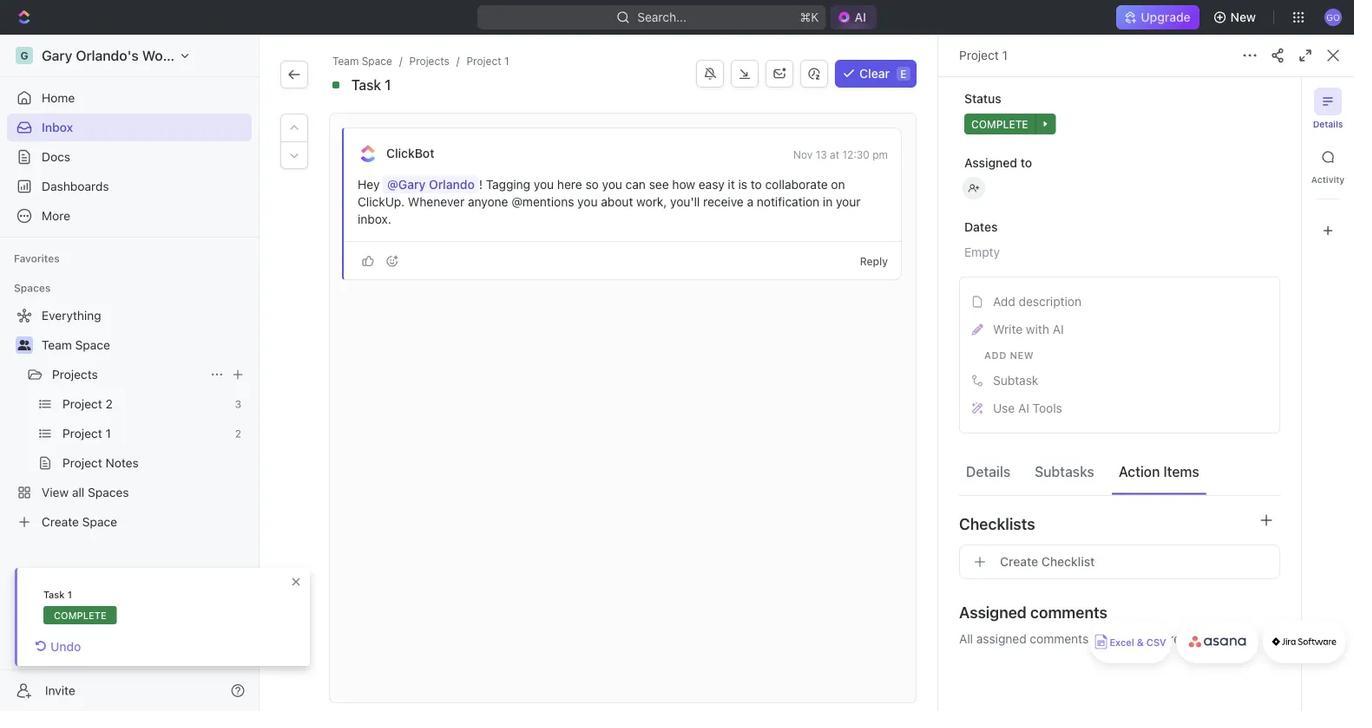 Task type: describe. For each thing, give the bounding box(es) containing it.
add new
[[984, 350, 1034, 361]]

create checklist button
[[959, 545, 1280, 580]]

g
[[20, 49, 28, 62]]

assigned for assigned comments
[[959, 603, 1027, 622]]

new
[[1010, 350, 1034, 361]]

inbox link
[[7, 114, 252, 141]]

sidebar navigation
[[0, 35, 263, 712]]

team for team space
[[42, 338, 72, 352]]

is
[[738, 178, 747, 192]]

projects inside tree
[[52, 368, 98, 382]]

upgrade link
[[1117, 5, 1199, 30]]

orlando
[[429, 178, 475, 192]]

excel & csv
[[1110, 638, 1166, 649]]

add description
[[993, 295, 1082, 309]]

complete button
[[959, 109, 1280, 140]]

action items
[[1119, 464, 1199, 480]]

whenever
[[408, 195, 465, 209]]

activity
[[1311, 174, 1345, 184]]

items
[[1164, 464, 1199, 480]]

notes
[[105, 456, 139, 470]]

1 vertical spatial team space link
[[42, 332, 248, 359]]

2 horizontal spatial ai
[[1053, 322, 1064, 337]]

project notes link
[[62, 450, 248, 477]]

tools
[[1033, 401, 1062, 416]]

e
[[900, 68, 907, 80]]

0 horizontal spatial project 1 link
[[62, 420, 228, 448]]

inbox
[[42, 120, 73, 135]]

space for create space
[[82, 515, 117, 530]]

everything link
[[7, 302, 248, 330]]

action items button
[[1112, 456, 1206, 487]]

hey @gary orlando
[[358, 178, 475, 192]]

add for add description
[[993, 295, 1015, 309]]

csv
[[1147, 638, 1166, 649]]

1 horizontal spatial 2
[[235, 428, 241, 440]]

space for team space
[[75, 338, 110, 352]]

1 horizontal spatial project 1
[[959, 48, 1008, 62]]

write
[[993, 322, 1023, 337]]

empty button
[[959, 237, 1280, 268]]

team space
[[42, 338, 110, 352]]

ai button
[[830, 5, 877, 30]]

@gary orlando button
[[383, 176, 479, 194]]

clickbot
[[386, 146, 434, 161]]

0 horizontal spatial 2
[[105, 397, 113, 411]]

details inside task sidebar navigation tab list
[[1313, 119, 1343, 129]]

favorites
[[14, 253, 60, 265]]

2 horizontal spatial project 1 link
[[959, 48, 1008, 62]]

use
[[993, 401, 1015, 416]]

in
[[823, 195, 833, 209]]

status
[[964, 92, 1002, 106]]

team for team space / projects / project 1
[[332, 55, 359, 67]]

project notes
[[62, 456, 139, 470]]

! tagging you here so you can see how easy it is to collaborate on clickup. whenever anyone @mentions you about work, you'll receive a notification in your inbox.
[[358, 178, 864, 227]]

assigned
[[976, 632, 1027, 647]]

all
[[72, 486, 84, 500]]

create for create space
[[42, 515, 79, 530]]

it
[[728, 178, 735, 192]]

excel & csv link
[[1089, 621, 1172, 664]]

you'll
[[670, 195, 700, 209]]

write with ai
[[993, 322, 1064, 337]]

1 vertical spatial comments
[[1030, 632, 1089, 647]]

3
[[235, 398, 241, 411]]

workspace
[[142, 47, 214, 64]]

0 horizontal spatial ‎task
[[43, 590, 65, 601]]

view all spaces link
[[7, 479, 248, 507]]

inbox.
[[358, 212, 391, 227]]

0 horizontal spatial you
[[534, 178, 554, 192]]

complete inside complete "dropdown button"
[[971, 118, 1028, 130]]

checklists
[[959, 515, 1035, 533]]

favorites button
[[7, 248, 67, 269]]

appear
[[1113, 632, 1152, 647]]

dashboards
[[42, 179, 109, 194]]

gary orlando's workspace
[[42, 47, 214, 64]]

with
[[1026, 322, 1049, 337]]

new button
[[1206, 3, 1266, 31]]

⌘k
[[800, 10, 819, 24]]

comments inside dropdown button
[[1030, 603, 1107, 622]]

subtask button
[[965, 367, 1274, 395]]

nov 13 at 12:30 pm
[[793, 148, 888, 161]]

reply
[[860, 255, 888, 267]]

tree inside sidebar navigation
[[7, 302, 252, 536]]

team space / projects / project 1
[[332, 55, 509, 67]]

0 vertical spatial projects link
[[406, 52, 453, 69]]

1 horizontal spatial spaces
[[88, 486, 129, 500]]

details button
[[959, 456, 1017, 487]]

gary orlando's workspace, , element
[[16, 47, 33, 64]]

hey
[[358, 178, 380, 192]]

home link
[[7, 84, 252, 112]]

‎task 1 link
[[348, 75, 395, 95]]

view
[[42, 486, 69, 500]]

13
[[816, 148, 827, 161]]

to inside ! tagging you here so you can see how easy it is to collaborate on clickup. whenever anyone @mentions you about work, you'll receive a notification in your inbox.
[[751, 178, 762, 192]]

@mentions
[[511, 195, 574, 209]]

excel
[[1110, 638, 1134, 649]]

checklists button
[[959, 503, 1280, 545]]

here
[[557, 178, 582, 192]]

anyone
[[468, 195, 508, 209]]

docs
[[42, 150, 70, 164]]

action
[[1119, 464, 1160, 480]]



Task type: vqa. For each thing, say whether or not it's contained in the screenshot.
the bottom the complete
yes



Task type: locate. For each thing, give the bounding box(es) containing it.
2 up project notes
[[105, 397, 113, 411]]

0 horizontal spatial ‎task 1
[[43, 590, 72, 601]]

0 horizontal spatial spaces
[[14, 282, 51, 294]]

1 / from the left
[[399, 55, 402, 67]]

1 vertical spatial details
[[966, 464, 1011, 480]]

‎task 1 down team space / projects / project 1
[[352, 77, 391, 93]]

‎task 1 up undo
[[43, 590, 72, 601]]

space down view all spaces
[[82, 515, 117, 530]]

notification
[[757, 195, 820, 209]]

1 horizontal spatial /
[[456, 55, 460, 67]]

0 vertical spatial to
[[1021, 156, 1032, 170]]

0 vertical spatial ai
[[855, 10, 866, 24]]

use ai tools
[[993, 401, 1062, 416]]

details inside details button
[[966, 464, 1011, 480]]

project 2 link
[[62, 391, 228, 418]]

assigned up assigned
[[959, 603, 1027, 622]]

gary
[[42, 47, 72, 64]]

1 vertical spatial create
[[1000, 555, 1038, 569]]

pm
[[873, 148, 888, 161]]

complete
[[971, 118, 1028, 130], [54, 610, 106, 622]]

team
[[332, 55, 359, 67], [42, 338, 72, 352]]

1 vertical spatial 2
[[235, 428, 241, 440]]

0 vertical spatial ‎task 1
[[352, 77, 391, 93]]

ai right ⌘k
[[855, 10, 866, 24]]

2 / from the left
[[456, 55, 460, 67]]

1 horizontal spatial ‎task
[[352, 77, 381, 93]]

1 vertical spatial projects
[[52, 368, 98, 382]]

‎task up undo
[[43, 590, 65, 601]]

1 vertical spatial project 1
[[62, 427, 111, 441]]

see
[[649, 178, 669, 192]]

project inside "link"
[[62, 456, 102, 470]]

0 horizontal spatial project 1
[[62, 427, 111, 441]]

more button
[[7, 202, 252, 230]]

0 vertical spatial team
[[332, 55, 359, 67]]

can
[[626, 178, 646, 192]]

team right user group image
[[42, 338, 72, 352]]

add
[[993, 295, 1015, 309], [984, 350, 1007, 361]]

write with ai button
[[965, 316, 1274, 344]]

so
[[585, 178, 599, 192]]

2 vertical spatial space
[[82, 515, 117, 530]]

12:30
[[842, 148, 870, 161]]

at
[[830, 148, 839, 161]]

1 vertical spatial assigned
[[959, 603, 1027, 622]]

1 horizontal spatial to
[[1021, 156, 1032, 170]]

team space link up ‎task 1 link
[[329, 52, 396, 69]]

1 horizontal spatial you
[[577, 195, 598, 209]]

you
[[534, 178, 554, 192], [602, 178, 622, 192], [577, 195, 598, 209]]

1 vertical spatial team
[[42, 338, 72, 352]]

0 horizontal spatial ai
[[855, 10, 866, 24]]

1 inside "link"
[[105, 427, 111, 441]]

2 vertical spatial ai
[[1018, 401, 1029, 416]]

0 horizontal spatial complete
[[54, 610, 106, 622]]

details
[[1313, 119, 1343, 129], [966, 464, 1011, 480]]

reply button
[[853, 251, 895, 272]]

0 vertical spatial assigned
[[964, 156, 1017, 170]]

team up ‎task 1 link
[[332, 55, 359, 67]]

team space link down everything link
[[42, 332, 248, 359]]

orlando's
[[76, 47, 139, 64]]

collaborate
[[765, 178, 828, 192]]

add left "new" at the right of the page
[[984, 350, 1007, 361]]

add inside button
[[993, 295, 1015, 309]]

projects link
[[406, 52, 453, 69], [52, 361, 203, 389]]

/
[[399, 55, 402, 67], [456, 55, 460, 67]]

create down view
[[42, 515, 79, 530]]

task sidebar navigation tab list
[[1309, 88, 1347, 245]]

0 vertical spatial team space link
[[329, 52, 396, 69]]

1 vertical spatial to
[[751, 178, 762, 192]]

2 horizontal spatial you
[[602, 178, 622, 192]]

all assigned comments will appear here...
[[959, 632, 1191, 647]]

you up @mentions
[[534, 178, 554, 192]]

0 horizontal spatial projects
[[52, 368, 98, 382]]

0 horizontal spatial projects link
[[52, 361, 203, 389]]

0 vertical spatial add
[[993, 295, 1015, 309]]

0 horizontal spatial details
[[966, 464, 1011, 480]]

go
[[1327, 12, 1340, 22]]

project 1 inside tree
[[62, 427, 111, 441]]

2
[[105, 397, 113, 411], [235, 428, 241, 440]]

ai right use
[[1018, 401, 1029, 416]]

assigned inside dropdown button
[[959, 603, 1027, 622]]

project 1 down project 2
[[62, 427, 111, 441]]

on
[[831, 178, 845, 192]]

1 horizontal spatial ai
[[1018, 401, 1029, 416]]

tree containing everything
[[7, 302, 252, 536]]

comments up all assigned comments will appear here...
[[1030, 603, 1107, 622]]

description
[[1019, 295, 1082, 309]]

easy
[[699, 178, 725, 192]]

0 vertical spatial space
[[362, 55, 392, 67]]

2 down 3
[[235, 428, 241, 440]]

0 horizontal spatial to
[[751, 178, 762, 192]]

all
[[959, 632, 973, 647]]

dates
[[964, 220, 998, 234]]

0 horizontal spatial create
[[42, 515, 79, 530]]

you down so
[[577, 195, 598, 209]]

docs link
[[7, 143, 252, 171]]

add for add new
[[984, 350, 1007, 361]]

0 vertical spatial complete
[[971, 118, 1028, 130]]

space
[[362, 55, 392, 67], [75, 338, 110, 352], [82, 515, 117, 530]]

0 vertical spatial ‎task
[[352, 77, 381, 93]]

how
[[672, 178, 695, 192]]

receive
[[703, 195, 744, 209]]

tagging
[[486, 178, 530, 192]]

1 horizontal spatial projects
[[409, 55, 449, 67]]

0 vertical spatial create
[[42, 515, 79, 530]]

create down checklists
[[1000, 555, 1038, 569]]

0 horizontal spatial /
[[399, 55, 402, 67]]

space up ‎task 1 link
[[362, 55, 392, 67]]

about
[[601, 195, 633, 209]]

your
[[836, 195, 861, 209]]

0 vertical spatial project 1
[[959, 48, 1008, 62]]

spaces down favorites
[[14, 282, 51, 294]]

everything
[[42, 309, 101, 323]]

use ai tools button
[[965, 395, 1274, 423]]

will
[[1092, 632, 1110, 647]]

create space link
[[7, 509, 248, 536]]

empty
[[964, 245, 1000, 260]]

1 vertical spatial ‎task 1
[[43, 590, 72, 601]]

1 horizontal spatial team
[[332, 55, 359, 67]]

1 horizontal spatial create
[[1000, 555, 1038, 569]]

0 horizontal spatial team space link
[[42, 332, 248, 359]]

0 vertical spatial spaces
[[14, 282, 51, 294]]

clear
[[860, 66, 890, 81]]

comments
[[1030, 603, 1107, 622], [1030, 632, 1089, 647]]

user group image
[[18, 340, 31, 351]]

1 vertical spatial ‎task
[[43, 590, 65, 601]]

1 horizontal spatial details
[[1313, 119, 1343, 129]]

create inside tree
[[42, 515, 79, 530]]

&
[[1137, 638, 1144, 649]]

1 horizontal spatial ‎task 1
[[352, 77, 391, 93]]

pencil image
[[972, 324, 983, 336]]

1 horizontal spatial complete
[[971, 118, 1028, 130]]

add up write
[[993, 295, 1015, 309]]

0 horizontal spatial team
[[42, 338, 72, 352]]

space for team space / projects / project 1
[[362, 55, 392, 67]]

tree
[[7, 302, 252, 536]]

subtask
[[993, 374, 1039, 388]]

1 vertical spatial add
[[984, 350, 1007, 361]]

assigned comments
[[959, 603, 1107, 622]]

space down everything
[[75, 338, 110, 352]]

view all spaces
[[42, 486, 129, 500]]

spaces right all
[[88, 486, 129, 500]]

1 vertical spatial complete
[[54, 610, 106, 622]]

complete down status
[[971, 118, 1028, 130]]

0 vertical spatial 2
[[105, 397, 113, 411]]

more
[[42, 209, 70, 223]]

1 vertical spatial projects link
[[52, 361, 203, 389]]

0 vertical spatial details
[[1313, 119, 1343, 129]]

project 1 up status
[[959, 48, 1008, 62]]

comments down assigned comments
[[1030, 632, 1089, 647]]

you up about
[[602, 178, 622, 192]]

team inside tree
[[42, 338, 72, 352]]

ai right with
[[1053, 322, 1064, 337]]

details up the activity
[[1313, 119, 1343, 129]]

assigned to
[[964, 156, 1032, 170]]

invite
[[45, 684, 75, 698]]

1 vertical spatial spaces
[[88, 486, 129, 500]]

assigned down status
[[964, 156, 1017, 170]]

home
[[42, 91, 75, 105]]

0 vertical spatial projects
[[409, 55, 449, 67]]

‎task inside ‎task 1 link
[[352, 77, 381, 93]]

undo
[[50, 640, 81, 655]]

1 vertical spatial space
[[75, 338, 110, 352]]

1 horizontal spatial project 1 link
[[463, 52, 513, 69]]

1 horizontal spatial projects link
[[406, 52, 453, 69]]

create space
[[42, 515, 117, 530]]

‎task down team space / projects / project 1
[[352, 77, 381, 93]]

assigned for assigned to
[[964, 156, 1017, 170]]

details up checklists
[[966, 464, 1011, 480]]

create
[[42, 515, 79, 530], [1000, 555, 1038, 569]]

complete up undo
[[54, 610, 106, 622]]

a
[[747, 195, 754, 209]]

0 vertical spatial comments
[[1030, 603, 1107, 622]]

subtasks button
[[1028, 456, 1101, 487]]

nov
[[793, 148, 813, 161]]

work,
[[636, 195, 667, 209]]

@gary
[[387, 178, 426, 192]]

create for create checklist
[[1000, 555, 1038, 569]]

clickbot button
[[385, 146, 435, 161]]

1
[[1002, 48, 1008, 62], [504, 55, 509, 67], [385, 77, 391, 93], [105, 427, 111, 441], [67, 590, 72, 601]]

1 horizontal spatial team space link
[[329, 52, 396, 69]]

create checklist
[[1000, 555, 1095, 569]]

dashboards link
[[7, 173, 252, 201]]

1 vertical spatial ai
[[1053, 322, 1064, 337]]

new
[[1231, 10, 1256, 24]]

‎task 1
[[352, 77, 391, 93], [43, 590, 72, 601]]

assigned comments button
[[959, 592, 1280, 634]]

create inside button
[[1000, 555, 1038, 569]]



